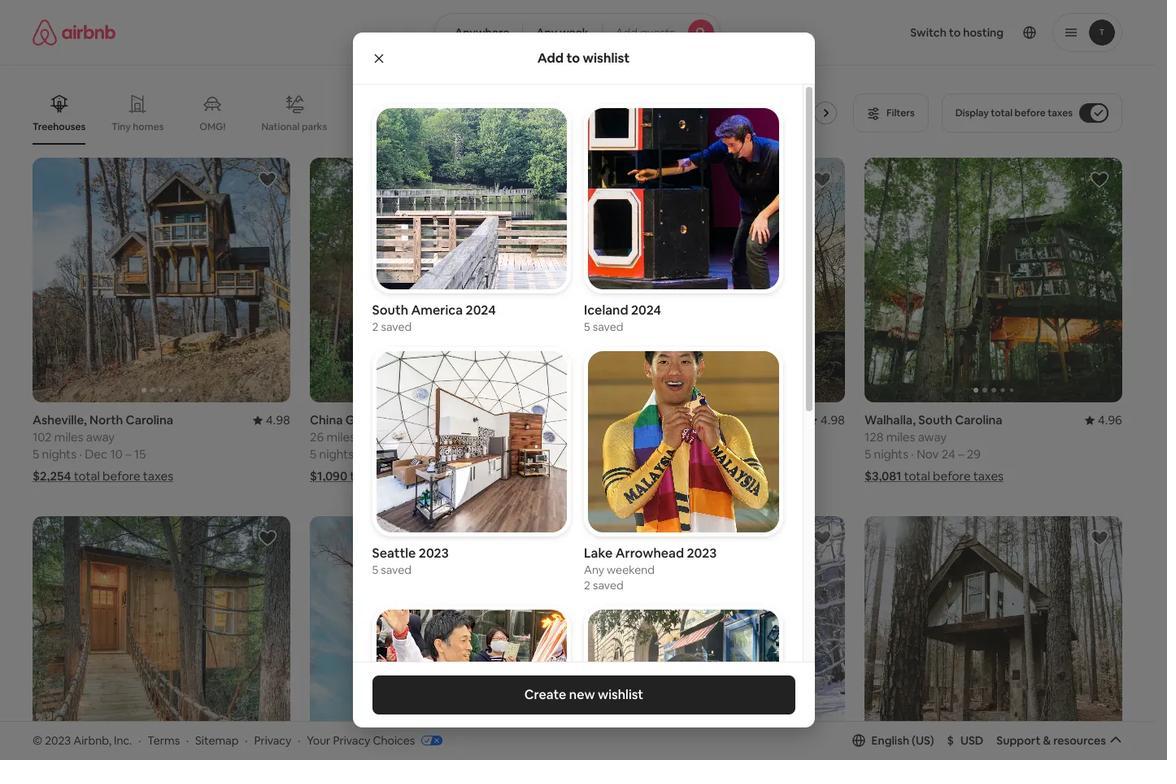 Task type: locate. For each thing, give the bounding box(es) containing it.
5 down 128
[[865, 447, 871, 462]]

0 horizontal spatial 4.98
[[266, 413, 290, 428]]

3 – from the left
[[676, 447, 682, 462]]

·
[[79, 447, 82, 462], [357, 447, 359, 462], [634, 447, 637, 462], [911, 447, 914, 462], [138, 733, 141, 748], [186, 733, 189, 748], [245, 733, 248, 748], [298, 733, 300, 748]]

2 privacy from the left
[[333, 733, 370, 748]]

add left to at the left top
[[538, 49, 564, 66]]

before inside walhalla, south carolina 128 miles away 5 nights · nov 24 – 29 $3,081 total before taxes
[[933, 469, 971, 484]]

1 2024 from the left
[[466, 302, 496, 319]]

0 horizontal spatial 11
[[403, 447, 413, 462]]

2023 for seattle
[[419, 545, 449, 562]]

resources
[[1054, 734, 1106, 748]]

0 vertical spatial any
[[536, 25, 557, 40]]

4 miles from the left
[[886, 430, 915, 445]]

away inside 'china grove, north carolina 26 miles away 5 nights · jan 6 – 11 $1,090 total before taxes'
[[358, 430, 387, 445]]

128
[[865, 430, 884, 445]]

© 2023 airbnb, inc. ·
[[33, 733, 141, 748]]

nights up $1,700
[[597, 447, 631, 462]]

2023 right seattle
[[419, 545, 449, 562]]

2 nights from the left
[[319, 447, 354, 462]]

cabins
[[443, 120, 475, 133]]

2 carolina from the left
[[422, 413, 470, 428]]

1 horizontal spatial north
[[386, 413, 420, 428]]

taxes inside walhalla, south carolina 128 miles away 5 nights · nov 24 – 29 $3,081 total before taxes
[[973, 469, 1004, 484]]

1 vertical spatial add
[[538, 49, 564, 66]]

4 – from the left
[[958, 447, 964, 462]]

– left 15
[[125, 447, 131, 462]]

south
[[372, 302, 408, 319], [673, 413, 707, 428], [918, 413, 953, 428]]

2 away from the left
[[358, 430, 387, 445]]

add to wishlist: fletcher, north carolina image
[[535, 529, 555, 548]]

total down nov
[[904, 469, 930, 484]]

2024 right iceland
[[631, 302, 661, 319]]

north up 6
[[386, 413, 420, 428]]

3 carolina from the left
[[710, 413, 758, 428]]

1 horizontal spatial 2023
[[419, 545, 449, 562]]

add inside dialog
[[538, 49, 564, 66]]

away inside walhalla, south carolina 128 miles away 5 nights · nov 24 – 29 $3,081 total before taxes
[[918, 430, 947, 445]]

· inside travelers rest, south carolina 91 miles away 5 nights · feb 11 – 16 $1,700 total before taxes
[[634, 447, 637, 462]]

4 nights from the left
[[874, 447, 909, 462]]

4.98 for travelers rest, south carolina 91 miles away 5 nights · feb 11 – 16 $1,700 total before taxes
[[821, 413, 845, 428]]

nights up $2,254
[[42, 447, 77, 462]]

wishlist
[[583, 49, 630, 66], [597, 687, 643, 704]]

sitemap
[[195, 733, 239, 748]]

· left feb
[[634, 447, 637, 462]]

&
[[1043, 734, 1051, 748]]

4 carolina from the left
[[955, 413, 1003, 428]]

None search field
[[434, 13, 721, 52]]

$ usd
[[947, 734, 984, 748]]

1 horizontal spatial south
[[673, 413, 707, 428]]

away up nov
[[918, 430, 947, 445]]

2024
[[466, 302, 496, 319], [631, 302, 661, 319]]

4.88 out of 5 average rating image
[[530, 413, 568, 428]]

total inside walhalla, south carolina 128 miles away 5 nights · nov 24 – 29 $3,081 total before taxes
[[904, 469, 930, 484]]

1 horizontal spatial 2
[[584, 578, 590, 593]]

south up nov
[[918, 413, 953, 428]]

2 miles from the left
[[327, 430, 356, 445]]

0 horizontal spatial any
[[536, 25, 557, 40]]

2023 inside seattle 2023 5 saved
[[419, 545, 449, 562]]

1 horizontal spatial 11
[[663, 447, 673, 462]]

seattle 2023 5 saved
[[372, 545, 449, 577]]

wishlist for add to wishlist
[[583, 49, 630, 66]]

before down '10'
[[103, 469, 140, 484]]

terms · sitemap · privacy ·
[[147, 733, 300, 748]]

5 down seattle
[[372, 563, 378, 577]]

any left 'week'
[[536, 25, 557, 40]]

asheville, north carolina 102 miles away 5 nights · dec 10 – 15 $2,254 total before taxes
[[33, 413, 173, 484]]

4.98 out of 5 average rating image left china
[[253, 413, 290, 428]]

5
[[584, 319, 590, 334], [33, 447, 39, 462], [310, 447, 317, 462], [587, 447, 594, 462], [865, 447, 871, 462], [372, 563, 378, 577]]

group containing national parks
[[33, 81, 844, 145]]

5 inside 'china grove, north carolina 26 miles away 5 nights · jan 6 – 11 $1,090 total before taxes'
[[310, 447, 317, 462]]

support & resources
[[997, 734, 1106, 748]]

north up '10'
[[90, 413, 123, 428]]

1 horizontal spatial 4.98 out of 5 average rating image
[[808, 413, 845, 428]]

1 away from the left
[[86, 430, 115, 445]]

3 away from the left
[[634, 430, 663, 445]]

views
[[550, 120, 576, 133]]

grove,
[[345, 413, 384, 428]]

1 horizontal spatial 2024
[[631, 302, 661, 319]]

–
[[125, 447, 131, 462], [395, 447, 401, 462], [676, 447, 682, 462], [958, 447, 964, 462]]

add to wishlist: old fort, north carolina image
[[258, 529, 277, 548]]

english (us) button
[[852, 734, 934, 748]]

saved inside seattle 2023 5 saved
[[381, 563, 412, 577]]

south right 'rest,'
[[673, 413, 707, 428]]

– inside walhalla, south carolina 128 miles away 5 nights · nov 24 – 29 $3,081 total before taxes
[[958, 447, 964, 462]]

before
[[1015, 107, 1046, 120], [103, 469, 140, 484], [379, 469, 417, 484], [655, 469, 693, 484], [933, 469, 971, 484]]

total down feb
[[626, 469, 653, 484]]

(us)
[[912, 734, 934, 748]]

nights up $1,090
[[319, 447, 354, 462]]

weekend
[[607, 563, 655, 577]]

national parks
[[261, 120, 327, 133]]

2023 inside lake arrowhead 2023 any weekend 2 saved
[[687, 545, 717, 562]]

saved
[[381, 319, 412, 334], [593, 319, 624, 334], [381, 563, 412, 577], [593, 578, 624, 593]]

miles down the walhalla,
[[886, 430, 915, 445]]

0 horizontal spatial 2
[[372, 319, 379, 334]]

1 horizontal spatial any
[[584, 563, 604, 577]]

4.98 left the walhalla,
[[821, 413, 845, 428]]

your privacy choices link
[[307, 733, 443, 749]]

1 horizontal spatial add
[[616, 25, 638, 40]]

2024 right america
[[466, 302, 496, 319]]

miles inside walhalla, south carolina 128 miles away 5 nights · nov 24 – 29 $3,081 total before taxes
[[886, 430, 915, 445]]

1 vertical spatial 2
[[584, 578, 590, 593]]

taxes inside asheville, north carolina 102 miles away 5 nights · dec 10 – 15 $2,254 total before taxes
[[143, 469, 173, 484]]

3 nights from the left
[[597, 447, 631, 462]]

wishlist right to at the left top
[[583, 49, 630, 66]]

miles inside travelers rest, south carolina 91 miles away 5 nights · feb 11 – 16 $1,700 total before taxes
[[602, 430, 631, 445]]

miles down asheville,
[[54, 430, 83, 445]]

5 down iceland
[[584, 319, 590, 334]]

0 horizontal spatial south
[[372, 302, 408, 319]]

privacy right the "your"
[[333, 733, 370, 748]]

away up dec
[[86, 430, 115, 445]]

2 horizontal spatial south
[[918, 413, 953, 428]]

total
[[991, 107, 1013, 120], [74, 469, 100, 484], [350, 469, 376, 484], [626, 469, 653, 484], [904, 469, 930, 484]]

1 horizontal spatial privacy
[[333, 733, 370, 748]]

travelers rest, south carolina 91 miles away 5 nights · feb 11 – 16 $1,700 total before taxes
[[587, 413, 758, 484]]

1 north from the left
[[90, 413, 123, 428]]

5 down "26"
[[310, 447, 317, 462]]

1 vertical spatial any
[[584, 563, 604, 577]]

2023 right '©'
[[45, 733, 71, 748]]

beachfront
[[746, 120, 797, 133]]

south left america
[[372, 302, 408, 319]]

miles inside 'china grove, north carolina 26 miles away 5 nights · jan 6 – 11 $1,090 total before taxes'
[[327, 430, 356, 445]]

saved down iceland
[[593, 319, 624, 334]]

0 vertical spatial wishlist
[[583, 49, 630, 66]]

iceland
[[584, 302, 628, 319]]

nov
[[917, 447, 939, 462]]

south inside travelers rest, south carolina 91 miles away 5 nights · feb 11 – 16 $1,700 total before taxes
[[673, 413, 707, 428]]

$1,700
[[587, 469, 624, 484]]

· left dec
[[79, 447, 82, 462]]

4.98 out of 5 average rating image
[[253, 413, 290, 428], [808, 413, 845, 428]]

total down dec
[[74, 469, 100, 484]]

nights inside asheville, north carolina 102 miles away 5 nights · dec 10 – 15 $2,254 total before taxes
[[42, 447, 77, 462]]

2 horizontal spatial 2023
[[687, 545, 717, 562]]

saved down america
[[381, 319, 412, 334]]

2 4.98 out of 5 average rating image from the left
[[808, 413, 845, 428]]

jan
[[362, 447, 382, 462]]

– right 24
[[958, 447, 964, 462]]

add inside button
[[616, 25, 638, 40]]

0 horizontal spatial 2024
[[466, 302, 496, 319]]

saved down seattle
[[381, 563, 412, 577]]

3 miles from the left
[[602, 430, 631, 445]]

wishlist inside button
[[597, 687, 643, 704]]

4.98 out of 5 average rating image left the walhalla,
[[808, 413, 845, 428]]

english (us)
[[872, 734, 934, 748]]

south america 2024 2 saved
[[372, 302, 496, 334]]

2 – from the left
[[395, 447, 401, 462]]

create
[[524, 687, 566, 704]]

america
[[411, 302, 463, 319]]

1 carolina from the left
[[126, 413, 173, 428]]

2 11 from the left
[[663, 447, 673, 462]]

wishlist right the new
[[597, 687, 643, 704]]

travelers
[[587, 413, 639, 428]]

before right display
[[1015, 107, 1046, 120]]

carolina inside 'china grove, north carolina 26 miles away 5 nights · jan 6 – 11 $1,090 total before taxes'
[[422, 413, 470, 428]]

add to wishlist dialog
[[353, 33, 815, 761]]

5 inside iceland 2024 5 saved
[[584, 319, 590, 334]]

1 11 from the left
[[403, 447, 413, 462]]

taxes inside travelers rest, south carolina 91 miles away 5 nights · feb 11 – 16 $1,700 total before taxes
[[696, 469, 726, 484]]

miles down travelers
[[602, 430, 631, 445]]

· left nov
[[911, 447, 914, 462]]

2023
[[419, 545, 449, 562], [687, 545, 717, 562], [45, 733, 71, 748]]

add
[[616, 25, 638, 40], [538, 49, 564, 66]]

miles down china
[[327, 430, 356, 445]]

privacy left the "your"
[[254, 733, 291, 748]]

none search field containing anywhere
[[434, 13, 721, 52]]

– right 6
[[395, 447, 401, 462]]

1 vertical spatial wishlist
[[597, 687, 643, 704]]

nights inside 'china grove, north carolina 26 miles away 5 nights · jan 6 – 11 $1,090 total before taxes'
[[319, 447, 354, 462]]

national
[[261, 120, 300, 133]]

away
[[86, 430, 115, 445], [358, 430, 387, 445], [634, 430, 663, 445], [918, 430, 947, 445]]

group
[[33, 81, 844, 145], [33, 158, 290, 403], [310, 158, 568, 403], [587, 158, 845, 403], [865, 158, 1123, 403], [33, 517, 290, 761], [310, 517, 568, 761], [587, 517, 845, 761], [865, 517, 1123, 761]]

carolina inside travelers rest, south carolina 91 miles away 5 nights · feb 11 – 16 $1,700 total before taxes
[[710, 413, 758, 428]]

walhalla, south carolina 128 miles away 5 nights · nov 24 – 29 $3,081 total before taxes
[[865, 413, 1004, 484]]

2 4.98 from the left
[[821, 413, 845, 428]]

1 horizontal spatial 4.98
[[821, 413, 845, 428]]

0 horizontal spatial 4.98 out of 5 average rating image
[[253, 413, 290, 428]]

total right display
[[991, 107, 1013, 120]]

0 horizontal spatial 2023
[[45, 733, 71, 748]]

any down the lake
[[584, 563, 604, 577]]

2 north from the left
[[386, 413, 420, 428]]

away up feb
[[634, 430, 663, 445]]

wishlist for iceland 2024, 5 saved group
[[584, 104, 783, 334]]

amazing views
[[508, 120, 576, 133]]

create new wishlist
[[524, 687, 643, 704]]

add to wishlist: canton, north carolina image
[[813, 529, 832, 548]]

2023 right arrowhead on the right of the page
[[687, 545, 717, 562]]

before down 6
[[379, 469, 417, 484]]

11 right 6
[[403, 447, 413, 462]]

taxes inside button
[[1048, 107, 1073, 120]]

1 miles from the left
[[54, 430, 83, 445]]

1 4.98 from the left
[[266, 413, 290, 428]]

2 2024 from the left
[[631, 302, 661, 319]]

add for add to wishlist
[[538, 49, 564, 66]]

0 horizontal spatial privacy
[[254, 733, 291, 748]]

1 privacy from the left
[[254, 733, 291, 748]]

sitemap link
[[195, 733, 239, 748]]

privacy
[[254, 733, 291, 748], [333, 733, 370, 748]]

2 inside lake arrowhead 2023 any weekend 2 saved
[[584, 578, 590, 593]]

26
[[310, 430, 324, 445]]

0 vertical spatial 2
[[372, 319, 379, 334]]

11
[[403, 447, 413, 462], [663, 447, 673, 462]]

nights up $3,081
[[874, 447, 909, 462]]

total down jan
[[350, 469, 376, 484]]

display total before taxes
[[955, 107, 1073, 120]]

wishlist for south america 2024, 2 saved group
[[372, 104, 571, 334]]

add left the guests
[[616, 25, 638, 40]]

0 horizontal spatial north
[[90, 413, 123, 428]]

add to wishlist: walhalla, south carolina image
[[1090, 170, 1110, 190]]

5 down 102
[[33, 447, 39, 462]]

4 away from the left
[[918, 430, 947, 445]]

1 4.98 out of 5 average rating image from the left
[[253, 413, 290, 428]]

miles inside asheville, north carolina 102 miles away 5 nights · dec 10 – 15 $2,254 total before taxes
[[54, 430, 83, 445]]

1 – from the left
[[125, 447, 131, 462]]

wishlist for create new wishlist
[[597, 687, 643, 704]]

saved down weekend
[[593, 578, 624, 593]]

· left jan
[[357, 447, 359, 462]]

any inside "button"
[[536, 25, 557, 40]]

amazing
[[508, 120, 548, 133]]

· right terms link
[[186, 733, 189, 748]]

away up jan
[[358, 430, 387, 445]]

4.98 left china
[[266, 413, 290, 428]]

10
[[110, 447, 123, 462]]

11 right feb
[[663, 447, 673, 462]]

before down 24
[[933, 469, 971, 484]]

0 horizontal spatial add
[[538, 49, 564, 66]]

taxes
[[1048, 107, 1073, 120], [143, 469, 173, 484], [419, 469, 450, 484], [696, 469, 726, 484], [973, 469, 1004, 484]]

total inside 'china grove, north carolina 26 miles away 5 nights · jan 6 – 11 $1,090 total before taxes'
[[350, 469, 376, 484]]

2 inside south america 2024 2 saved
[[372, 319, 379, 334]]

0 vertical spatial add
[[616, 25, 638, 40]]

– left the 16
[[676, 447, 682, 462]]

11 inside travelers rest, south carolina 91 miles away 5 nights · feb 11 – 16 $1,700 total before taxes
[[663, 447, 673, 462]]

before down the 16
[[655, 469, 693, 484]]

4.96
[[1098, 413, 1123, 428]]

domes
[[680, 120, 713, 133]]

1 nights from the left
[[42, 447, 77, 462]]

91
[[587, 430, 599, 445]]

5 down 91
[[587, 447, 594, 462]]



Task type: describe. For each thing, give the bounding box(es) containing it.
total inside travelers rest, south carolina 91 miles away 5 nights · feb 11 – 16 $1,700 total before taxes
[[626, 469, 653, 484]]

$
[[947, 734, 954, 748]]

carolina inside walhalla, south carolina 128 miles away 5 nights · nov 24 – 29 $3,081 total before taxes
[[955, 413, 1003, 428]]

south inside south america 2024 2 saved
[[372, 302, 408, 319]]

english
[[872, 734, 910, 748]]

4.98 out of 5 average rating image for travelers rest, south carolina 91 miles away 5 nights · feb 11 – 16 $1,700 total before taxes
[[808, 413, 845, 428]]

· left privacy link
[[245, 733, 248, 748]]

4.88
[[543, 413, 568, 428]]

24
[[942, 447, 955, 462]]

anywhere
[[455, 25, 509, 40]]

· inside walhalla, south carolina 128 miles away 5 nights · nov 24 – 29 $3,081 total before taxes
[[911, 447, 914, 462]]

parks
[[302, 120, 327, 133]]

terms
[[147, 733, 180, 748]]

saved inside south america 2024 2 saved
[[381, 319, 412, 334]]

· inside asheville, north carolina 102 miles away 5 nights · dec 10 – 15 $2,254 total before taxes
[[79, 447, 82, 462]]

102
[[33, 430, 52, 445]]

nights inside walhalla, south carolina 128 miles away 5 nights · nov 24 – 29 $3,081 total before taxes
[[874, 447, 909, 462]]

add to wishlist: concord, north carolina image
[[1090, 529, 1110, 548]]

nights inside travelers rest, south carolina 91 miles away 5 nights · feb 11 – 16 $1,700 total before taxes
[[597, 447, 631, 462]]

your
[[307, 733, 331, 748]]

11 inside 'china grove, north carolina 26 miles away 5 nights · jan 6 – 11 $1,090 total before taxes'
[[403, 447, 413, 462]]

tiny homes
[[112, 120, 164, 133]]

display
[[955, 107, 989, 120]]

saved inside lake arrowhead 2023 any weekend 2 saved
[[593, 578, 624, 593]]

saved inside iceland 2024 5 saved
[[593, 319, 624, 334]]

choices
[[373, 733, 415, 748]]

lake arrowhead 2023 any weekend 2 saved
[[584, 545, 717, 593]]

anywhere button
[[434, 13, 523, 52]]

airbnb,
[[73, 733, 111, 748]]

show map
[[540, 662, 596, 676]]

16
[[684, 447, 697, 462]]

omg!
[[200, 120, 226, 133]]

mansions
[[604, 120, 647, 133]]

usd
[[961, 734, 984, 748]]

china grove, north carolina 26 miles away 5 nights · jan 6 – 11 $1,090 total before taxes
[[310, 413, 470, 484]]

show
[[540, 662, 569, 676]]

– inside travelers rest, south carolina 91 miles away 5 nights · feb 11 – 16 $1,700 total before taxes
[[676, 447, 682, 462]]

wishlist for lake arrowhead 2023, dates for any weekend, 2 saved group
[[584, 347, 783, 593]]

inc.
[[114, 733, 132, 748]]

any inside lake arrowhead 2023 any weekend 2 saved
[[584, 563, 604, 577]]

15
[[134, 447, 146, 462]]

add to wishlist: asheville, north carolina image
[[258, 170, 277, 190]]

new
[[569, 687, 595, 704]]

before inside display total before taxes button
[[1015, 107, 1046, 120]]

rest,
[[642, 413, 671, 428]]

your privacy choices
[[307, 733, 415, 748]]

walhalla,
[[865, 413, 916, 428]]

week
[[560, 25, 589, 40]]

privacy link
[[254, 733, 291, 748]]

tiny
[[112, 120, 131, 133]]

away inside travelers rest, south carolina 91 miles away 5 nights · feb 11 – 16 $1,700 total before taxes
[[634, 430, 663, 445]]

profile element
[[740, 0, 1123, 65]]

south inside walhalla, south carolina 128 miles away 5 nights · nov 24 – 29 $3,081 total before taxes
[[918, 413, 953, 428]]

show map button
[[524, 650, 631, 689]]

$2,254
[[33, 469, 71, 484]]

iceland 2024 5 saved
[[584, 302, 661, 334]]

arrowhead
[[615, 545, 684, 562]]

· right inc.
[[138, 733, 141, 748]]

away inside asheville, north carolina 102 miles away 5 nights · dec 10 – 15 $2,254 total before taxes
[[86, 430, 115, 445]]

china
[[310, 413, 343, 428]]

5 inside seattle 2023 5 saved
[[372, 563, 378, 577]]

north inside 'china grove, north carolina 26 miles away 5 nights · jan 6 – 11 $1,090 total before taxes'
[[386, 413, 420, 428]]

any week button
[[522, 13, 603, 52]]

seattle
[[372, 545, 416, 562]]

before inside 'china grove, north carolina 26 miles away 5 nights · jan 6 – 11 $1,090 total before taxes'
[[379, 469, 417, 484]]

before inside travelers rest, south carolina 91 miles away 5 nights · feb 11 – 16 $1,700 total before taxes
[[655, 469, 693, 484]]

to
[[566, 49, 580, 66]]

· left the "your"
[[298, 733, 300, 748]]

– inside 'china grove, north carolina 26 miles away 5 nights · jan 6 – 11 $1,090 total before taxes'
[[395, 447, 401, 462]]

lake
[[584, 545, 613, 562]]

create new wishlist button
[[372, 676, 795, 715]]

feb
[[639, 447, 660, 462]]

any week
[[536, 25, 589, 40]]

$3,081
[[865, 469, 902, 484]]

4.98 out of 5 average rating image for asheville, north carolina 102 miles away 5 nights · dec 10 – 15 $2,254 total before taxes
[[253, 413, 290, 428]]

add to wishlist
[[538, 49, 630, 66]]

terms link
[[147, 733, 180, 748]]

display total before taxes button
[[942, 94, 1123, 133]]

dec
[[85, 447, 107, 462]]

support
[[997, 734, 1041, 748]]

5 inside walhalla, south carolina 128 miles away 5 nights · nov 24 – 29 $3,081 total before taxes
[[865, 447, 871, 462]]

carolina inside asheville, north carolina 102 miles away 5 nights · dec 10 – 15 $2,254 total before taxes
[[126, 413, 173, 428]]

2024 inside south america 2024 2 saved
[[466, 302, 496, 319]]

before inside asheville, north carolina 102 miles away 5 nights · dec 10 – 15 $2,254 total before taxes
[[103, 469, 140, 484]]

north inside asheville, north carolina 102 miles away 5 nights · dec 10 – 15 $2,254 total before taxes
[[90, 413, 123, 428]]

5 inside travelers rest, south carolina 91 miles away 5 nights · feb 11 – 16 $1,700 total before taxes
[[587, 447, 594, 462]]

$1,090
[[310, 469, 347, 484]]

2024 inside iceland 2024 5 saved
[[631, 302, 661, 319]]

add to wishlist: china grove, north carolina image
[[535, 170, 555, 190]]

countryside
[[353, 120, 410, 133]]

homes
[[133, 120, 164, 133]]

total inside button
[[991, 107, 1013, 120]]

asheville,
[[33, 413, 87, 428]]

5 inside asheville, north carolina 102 miles away 5 nights · dec 10 – 15 $2,254 total before taxes
[[33, 447, 39, 462]]

4.96 out of 5 average rating image
[[1085, 413, 1123, 428]]

total inside asheville, north carolina 102 miles away 5 nights · dec 10 – 15 $2,254 total before taxes
[[74, 469, 100, 484]]

– inside asheville, north carolina 102 miles away 5 nights · dec 10 – 15 $2,254 total before taxes
[[125, 447, 131, 462]]

add for add guests
[[616, 25, 638, 40]]

4.98 for asheville, north carolina 102 miles away 5 nights · dec 10 – 15 $2,254 total before taxes
[[266, 413, 290, 428]]

wishlist for seattle 2023, 5 saved group
[[372, 347, 571, 577]]

guests
[[640, 25, 675, 40]]

support & resources button
[[997, 734, 1123, 748]]

29
[[967, 447, 981, 462]]

©
[[33, 733, 42, 748]]

taxes inside 'china grove, north carolina 26 miles away 5 nights · jan 6 – 11 $1,090 total before taxes'
[[419, 469, 450, 484]]

map
[[572, 662, 596, 676]]

add guests
[[616, 25, 675, 40]]

add to wishlist: travelers rest, south carolina image
[[813, 170, 832, 190]]

· inside 'china grove, north carolina 26 miles away 5 nights · jan 6 – 11 $1,090 total before taxes'
[[357, 447, 359, 462]]

6
[[385, 447, 392, 462]]

treehouses
[[33, 120, 86, 133]]

2023 for ©
[[45, 733, 71, 748]]



Task type: vqa. For each thing, say whether or not it's contained in the screenshot.
in
no



